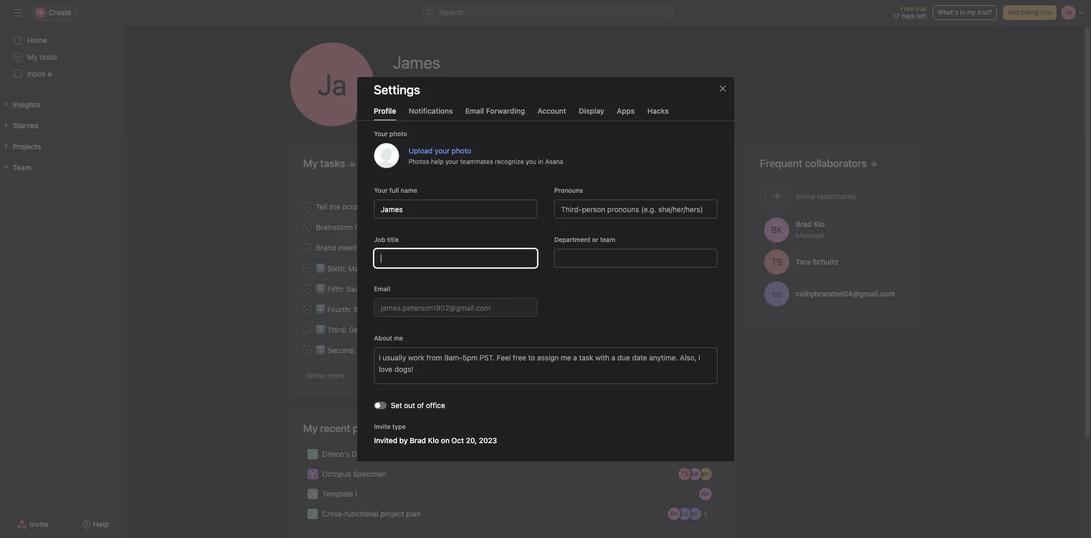Task type: describe. For each thing, give the bounding box(es) containing it.
my tasks
[[303, 157, 345, 169]]

help
[[431, 157, 443, 165]]

2 vertical spatial in
[[438, 284, 444, 293]]

colbybrandon04@gmail.com
[[796, 289, 895, 298]]

meeting
[[338, 243, 365, 252]]

completed checkbox for 2️⃣
[[301, 343, 314, 356]]

search list box
[[422, 4, 673, 21]]

add billing info
[[1008, 8, 1052, 16]]

department
[[554, 235, 590, 243]]

manageable
[[387, 264, 428, 273]]

invite for invite
[[29, 520, 48, 529]]

add job title
[[406, 80, 448, 89]]

hacks button
[[647, 106, 669, 120]]

them
[[402, 202, 419, 211]]

email for email forwarding
[[465, 106, 484, 115]]

oct 30 button for 6️⃣ sixth: make work manageable
[[697, 264, 717, 272]]

1 horizontal spatial drisco's drinks
[[645, 243, 690, 251]]

find
[[357, 346, 371, 355]]

title inside button
[[434, 80, 448, 89]]

the for second:
[[373, 346, 384, 355]]

bk left el
[[670, 510, 678, 518]]

0 horizontal spatial team
[[432, 243, 449, 252]]

in inside button
[[960, 8, 965, 16]]

2️⃣
[[316, 346, 325, 355]]

list image for template i
[[310, 491, 316, 497]]

1 vertical spatial drinks
[[352, 449, 373, 458]]

invited
[[374, 436, 397, 444]]

account
[[538, 106, 566, 115]]

30 for 2️⃣ second: find the layout that's right for you
[[709, 346, 717, 354]]

oct for tell the octopus you love them
[[697, 203, 708, 211]]

notifications button
[[409, 106, 453, 120]]

1 vertical spatial work
[[436, 305, 452, 314]]

manager
[[796, 230, 825, 239]]

on inside invite type invited by brad klo on oct 20, 2023
[[441, 436, 449, 444]]

sections
[[415, 325, 443, 334]]

apps button
[[617, 106, 635, 120]]

bk left pr at the right bottom of page
[[691, 470, 699, 478]]

el
[[693, 510, 698, 518]]

make
[[348, 264, 366, 273]]

4️⃣ fourth: stay on top of incoming work
[[316, 305, 452, 314]]

that's
[[409, 346, 428, 355]]

1 vertical spatial asana
[[446, 284, 466, 293]]

marketing
[[396, 243, 430, 252]]

0 vertical spatial your
[[434, 146, 449, 155]]

0 horizontal spatial drisco's drinks
[[322, 449, 373, 458]]

1 horizontal spatial ts
[[772, 257, 782, 266]]

office
[[426, 400, 445, 409]]

account button
[[538, 106, 566, 120]]

about
[[374, 334, 392, 342]]

profile
[[374, 106, 396, 115]]

1 vertical spatial drisco's
[[322, 449, 350, 458]]

specimen
[[353, 469, 386, 478]]

0 vertical spatial on
[[370, 305, 379, 314]]

25
[[695, 244, 703, 251]]

3️⃣
[[316, 325, 325, 334]]

you for find
[[459, 346, 471, 355]]

0 horizontal spatial co
[[681, 510, 688, 518]]

brainstorm
[[316, 223, 353, 232]]

0 horizontal spatial you
[[372, 202, 384, 211]]

your for your photo
[[374, 186, 388, 194]]

you for photo
[[526, 157, 536, 165]]

recognize
[[495, 157, 524, 165]]

0 vertical spatial with
[[367, 243, 382, 252]]

forwarding
[[486, 106, 525, 115]]

global element
[[0, 26, 126, 89]]

1 vertical spatial upload new photo image
[[374, 143, 399, 168]]

klo
[[428, 436, 439, 444]]

second:
[[327, 346, 355, 355]]

completed checkbox for 6️⃣
[[301, 262, 314, 274]]

ja button
[[290, 42, 374, 126]]

set out of office switch
[[374, 401, 386, 409]]

1 horizontal spatial of
[[417, 400, 424, 409]]

completed checkbox for tell
[[301, 200, 314, 213]]

6️⃣
[[316, 264, 325, 273]]

completed image for 2️⃣
[[301, 343, 314, 356]]

right
[[430, 346, 446, 355]]

0 horizontal spatial ts
[[681, 470, 689, 478]]

upload
[[408, 146, 433, 155]]

oct 26 button
[[697, 203, 717, 211]]

me
[[394, 334, 403, 342]]

0 vertical spatial drisco's drinks link
[[641, 242, 690, 253]]

plan
[[406, 509, 421, 518]]

oct 30 for 6️⃣ sixth: make work manageable
[[697, 264, 717, 272]]

my
[[967, 8, 976, 16]]

hacks
[[647, 106, 669, 115]]

name
[[400, 186, 417, 194]]

your for settings
[[374, 130, 388, 138]]

what's
[[938, 8, 958, 16]]

show
[[306, 371, 325, 380]]

3️⃣ third: get organized with sections
[[316, 325, 443, 334]]

26
[[709, 203, 717, 211]]

type
[[392, 422, 406, 430]]

completed checkbox for 3️⃣
[[301, 323, 314, 336]]

0 horizontal spatial title
[[387, 235, 399, 243]]

tell
[[316, 202, 327, 211]]

completed checkbox for 5️⃣
[[301, 282, 314, 295]]

add job title button
[[393, 75, 450, 94]]

settings
[[374, 82, 420, 97]]

job title
[[374, 235, 399, 243]]

1 horizontal spatial team
[[600, 235, 615, 243]]

0 vertical spatial by
[[382, 284, 390, 293]]

Third-person pronouns (e.g. she/her/hers) text field
[[554, 199, 717, 218]]

my for my recent projects
[[303, 422, 318, 434]]

cross-
[[322, 509, 345, 518]]

inbox link
[[6, 65, 119, 82]]

cola
[[389, 223, 404, 232]]

hide sidebar image
[[14, 8, 22, 17]]

project
[[380, 509, 404, 518]]

oct for 2️⃣ second: find the layout that's right for you
[[697, 346, 707, 354]]

what's in my trial? button
[[933, 5, 997, 20]]

in inside upload your photo photos help your teammates recognize you in asana
[[538, 157, 543, 165]]

5️⃣
[[316, 284, 325, 293]]

list image for drisco's drinks
[[310, 451, 316, 457]]

free
[[901, 5, 914, 13]]

0 vertical spatial upload new photo image
[[360, 113, 369, 121]]

invite type invited by brad klo on oct 20, 2023
[[374, 422, 497, 444]]

info
[[1041, 8, 1052, 16]]

time
[[365, 284, 380, 293]]

trial
[[915, 5, 927, 13]]

display
[[579, 106, 604, 115]]

I usually work from 9am-5pm PST. Feel free to assign me a task with a due date anytime. Also, I love dogs! text field
[[374, 347, 717, 384]]

0 horizontal spatial photo
[[389, 130, 407, 138]]



Task type: locate. For each thing, give the bounding box(es) containing it.
completed image left the 4️⃣
[[301, 303, 314, 315]]

with up layout on the left
[[398, 325, 413, 334]]

bk
[[772, 225, 782, 234], [691, 470, 699, 478], [701, 490, 710, 498], [670, 510, 678, 518]]

more
[[327, 371, 345, 380]]

with
[[367, 243, 382, 252], [398, 325, 413, 334]]

inbox
[[27, 69, 46, 78]]

0 vertical spatial your
[[374, 130, 388, 138]]

1 vertical spatial you
[[372, 202, 384, 211]]

1 vertical spatial in
[[538, 157, 543, 165]]

9
[[704, 510, 708, 518]]

octopus specimen
[[322, 469, 386, 478]]

completed image
[[301, 221, 314, 233], [301, 241, 314, 254], [301, 323, 314, 336]]

completed image left brand
[[301, 241, 314, 254]]

1 oct 30 button from the top
[[697, 264, 717, 272]]

3 list image from the top
[[310, 511, 316, 517]]

edit
[[400, 103, 413, 112]]

brad klo
[[796, 219, 825, 228]]

email inside email forwarding button
[[465, 106, 484, 115]]

invite inside invite type invited by brad klo on oct 20, 2023
[[374, 422, 390, 430]]

love
[[386, 202, 400, 211]]

1 horizontal spatial my
[[303, 422, 318, 434]]

1 completed checkbox from the top
[[301, 282, 314, 295]]

None text field
[[374, 249, 537, 267], [554, 249, 717, 267], [374, 298, 537, 317], [374, 249, 537, 267], [554, 249, 717, 267], [374, 298, 537, 317]]

1 vertical spatial my
[[303, 422, 318, 434]]

list image down the rocket image
[[310, 491, 316, 497]]

invite inside button
[[29, 520, 48, 529]]

0 horizontal spatial in
[[438, 284, 444, 293]]

0 vertical spatial photo
[[389, 130, 407, 138]]

completed checkbox left brainstorm
[[301, 221, 314, 233]]

on left top
[[370, 305, 379, 314]]

set out of office
[[391, 400, 445, 409]]

my tasks link
[[6, 49, 119, 65]]

octopus
[[322, 469, 351, 478]]

bk left brad klo manager at the right top of page
[[772, 225, 782, 234]]

invite for invite type invited by brad klo on oct 20, 2023
[[374, 422, 390, 430]]

1 completed checkbox from the top
[[301, 200, 314, 213]]

asana right collaborating at the left
[[446, 284, 466, 293]]

what's in my trial?
[[938, 8, 992, 16]]

you inside upload your photo photos help your teammates recognize you in asana
[[526, 157, 536, 165]]

2023
[[479, 436, 497, 444]]

add billing info button
[[1003, 5, 1057, 20]]

team right the marketing
[[432, 243, 449, 252]]

james
[[393, 52, 440, 72]]

2 vertical spatial list image
[[310, 511, 316, 517]]

2 completed image from the top
[[301, 241, 314, 254]]

teammates
[[460, 157, 493, 165]]

completed image left brainstorm
[[301, 221, 314, 233]]

my
[[27, 52, 37, 61], [303, 422, 318, 434]]

my inside the global "element"
[[27, 52, 37, 61]]

1 your from the top
[[374, 130, 388, 138]]

3 completed checkbox from the top
[[301, 241, 314, 254]]

4 completed image from the top
[[301, 303, 314, 315]]

your photo
[[374, 130, 407, 138]]

your full name
[[374, 186, 417, 194]]

completed image for brainstorm
[[301, 221, 314, 233]]

invite button
[[10, 515, 55, 534]]

completed image
[[301, 200, 314, 213], [301, 262, 314, 274], [301, 282, 314, 295], [301, 303, 314, 315], [301, 343, 314, 356]]

team
[[600, 235, 615, 243], [432, 243, 449, 252]]

1 vertical spatial 30
[[709, 346, 717, 354]]

0 vertical spatial list image
[[310, 451, 316, 457]]

1 vertical spatial the
[[383, 243, 394, 252]]

1 horizontal spatial on
[[441, 436, 449, 444]]

bk down pr at the right bottom of page
[[701, 490, 710, 498]]

completed checkbox left brand
[[301, 241, 314, 254]]

Completed checkbox
[[301, 200, 314, 213], [301, 221, 314, 233], [301, 241, 314, 254], [301, 262, 314, 274], [301, 323, 314, 336]]

oct for 6️⃣ sixth: make work manageable
[[697, 264, 707, 272]]

asana inside upload your photo photos help your teammates recognize you in asana
[[545, 157, 563, 165]]

search button
[[422, 4, 673, 21]]

edit profile button
[[393, 98, 443, 117]]

my left the recent projects
[[303, 422, 318, 434]]

1 vertical spatial email
[[374, 285, 390, 293]]

add left billing
[[1008, 8, 1020, 16]]

1 horizontal spatial upload new photo image
[[374, 143, 399, 168]]

2 completed checkbox from the top
[[301, 303, 314, 315]]

email for email
[[374, 285, 390, 293]]

completed checkbox for brainstorm
[[301, 221, 314, 233]]

0 vertical spatial the
[[329, 202, 340, 211]]

0 horizontal spatial upload new photo image
[[360, 113, 369, 121]]

2 oct 30 button from the top
[[697, 346, 717, 354]]

2 your from the top
[[374, 186, 388, 194]]

profile
[[415, 103, 436, 112]]

0 vertical spatial co
[[772, 289, 782, 298]]

3 completed image from the top
[[301, 282, 314, 295]]

my tasks
[[27, 52, 57, 61]]

title down cola
[[387, 235, 399, 243]]

17
[[893, 12, 900, 20]]

1 completed image from the top
[[301, 200, 314, 213]]

pr
[[703, 470, 709, 478]]

drisco's drinks up octopus specimen
[[322, 449, 373, 458]]

i
[[355, 489, 357, 498]]

1 vertical spatial on
[[441, 436, 449, 444]]

on right klo
[[441, 436, 449, 444]]

completed checkbox left 3️⃣
[[301, 323, 314, 336]]

the down about
[[373, 346, 384, 355]]

completed image for 4️⃣
[[301, 303, 314, 315]]

free trial 17 days left
[[893, 5, 927, 20]]

the right tell
[[329, 202, 340, 211]]

your up help
[[434, 146, 449, 155]]

pronouns
[[554, 186, 583, 194]]

brad klo manager
[[796, 219, 825, 239]]

save
[[347, 284, 363, 293]]

completed image for 3️⃣
[[301, 323, 314, 336]]

notifications
[[409, 106, 453, 115]]

add for add job title
[[406, 80, 420, 89]]

by left brad
[[399, 436, 408, 444]]

1 vertical spatial drisco's drinks link
[[291, 444, 730, 464]]

your
[[374, 130, 388, 138], [374, 186, 388, 194]]

1 horizontal spatial photo
[[451, 146, 471, 155]]

completed checkbox left tell
[[301, 200, 314, 213]]

ts left pr at the right bottom of page
[[681, 470, 689, 478]]

trial?
[[978, 8, 992, 16]]

oct 30 for 2️⃣ second: find the layout that's right for you
[[697, 346, 717, 354]]

drisco's up octopus in the bottom left of the page
[[322, 449, 350, 458]]

list image inside drisco's drinks link
[[310, 451, 316, 457]]

brand meeting with the marketing team
[[316, 243, 449, 252]]

you right recognize
[[526, 157, 536, 165]]

drinks left 25
[[671, 243, 690, 251]]

photos
[[408, 157, 429, 165]]

work right "make"
[[368, 264, 385, 273]]

frequent collaborators
[[760, 157, 867, 169]]

0 horizontal spatial of
[[394, 305, 401, 314]]

2 vertical spatial completed checkbox
[[301, 343, 314, 356]]

title right job
[[434, 80, 448, 89]]

2 vertical spatial the
[[373, 346, 384, 355]]

in left my
[[960, 8, 965, 16]]

completed checkbox for brand
[[301, 241, 314, 254]]

1 horizontal spatial email
[[465, 106, 484, 115]]

1 horizontal spatial co
[[772, 289, 782, 298]]

brainstorm california cola flavors
[[316, 223, 429, 232]]

0 horizontal spatial drisco's
[[322, 449, 350, 458]]

1 vertical spatial completed checkbox
[[301, 303, 314, 315]]

completed checkbox left the 4️⃣
[[301, 303, 314, 315]]

drisco's drinks link
[[641, 242, 690, 253], [291, 444, 730, 464]]

the down cola
[[383, 243, 394, 252]]

4️⃣
[[316, 305, 325, 314]]

add
[[1008, 8, 1020, 16], [406, 80, 420, 89]]

oct inside invite type invited by brad klo on oct 20, 2023
[[451, 436, 464, 444]]

3 completed image from the top
[[301, 323, 314, 336]]

out
[[404, 400, 415, 409]]

completed image for brand
[[301, 241, 314, 254]]

job
[[422, 80, 432, 89]]

drisco's
[[645, 243, 669, 251], [322, 449, 350, 458]]

1 horizontal spatial title
[[434, 80, 448, 89]]

invite
[[374, 422, 390, 430], [29, 520, 48, 529]]

completed checkbox left 5️⃣
[[301, 282, 314, 295]]

with down 'brainstorm california cola flavors'
[[367, 243, 382, 252]]

completed checkbox for 4️⃣
[[301, 303, 314, 315]]

add for add billing info
[[1008, 8, 1020, 16]]

2 oct 30 from the top
[[697, 346, 717, 354]]

1 vertical spatial your
[[374, 186, 388, 194]]

2 completed checkbox from the top
[[301, 221, 314, 233]]

1 completed image from the top
[[301, 221, 314, 233]]

5 completed image from the top
[[301, 343, 314, 356]]

sixth:
[[327, 264, 346, 273]]

of right top
[[394, 305, 401, 314]]

photo down profile "button"
[[389, 130, 407, 138]]

upload new photo image
[[360, 113, 369, 121], [374, 143, 399, 168]]

list image left the cross-
[[310, 511, 316, 517]]

1 vertical spatial invite
[[29, 520, 48, 529]]

2 horizontal spatial you
[[526, 157, 536, 165]]

my left the tasks
[[27, 52, 37, 61]]

0 vertical spatial title
[[434, 80, 448, 89]]

completed image left tell
[[301, 200, 314, 213]]

recent projects
[[320, 422, 391, 434]]

5️⃣ fifth: save time by collaborating in asana
[[316, 284, 466, 293]]

0 horizontal spatial with
[[367, 243, 382, 252]]

add left job
[[406, 80, 420, 89]]

2 vertical spatial you
[[459, 346, 471, 355]]

1 vertical spatial drisco's drinks
[[322, 449, 373, 458]]

0 vertical spatial drisco's
[[645, 243, 669, 251]]

upload your photo photos help your teammates recognize you in asana
[[408, 146, 563, 165]]

my for my tasks
[[27, 52, 37, 61]]

0 horizontal spatial email
[[374, 285, 390, 293]]

job
[[374, 235, 385, 243]]

of
[[394, 305, 401, 314], [417, 400, 424, 409]]

20,
[[466, 436, 477, 444]]

1 horizontal spatial you
[[459, 346, 471, 355]]

1 horizontal spatial add
[[1008, 8, 1020, 16]]

in right recognize
[[538, 157, 543, 165]]

1 oct 30 from the top
[[697, 264, 717, 272]]

0 vertical spatial drisco's drinks
[[645, 243, 690, 251]]

completed image left 2️⃣
[[301, 343, 314, 356]]

0 horizontal spatial my
[[27, 52, 37, 61]]

list image up the rocket image
[[310, 451, 316, 457]]

0 vertical spatial you
[[526, 157, 536, 165]]

drisco's left 25
[[645, 243, 669, 251]]

0 vertical spatial work
[[368, 264, 385, 273]]

photo up teammates
[[451, 146, 471, 155]]

you right for
[[459, 346, 471, 355]]

1 vertical spatial oct 30
[[697, 346, 717, 354]]

1 horizontal spatial in
[[538, 157, 543, 165]]

rocket image
[[310, 471, 316, 477]]

collaborating
[[392, 284, 436, 293]]

days
[[901, 12, 915, 20]]

completed image for 6️⃣
[[301, 262, 314, 274]]

my recent projects
[[303, 422, 391, 434]]

template i
[[322, 489, 357, 498]]

0 vertical spatial oct 30 button
[[697, 264, 717, 272]]

work up "sections"
[[436, 305, 452, 314]]

team right or
[[600, 235, 615, 243]]

0 vertical spatial ts
[[772, 257, 782, 266]]

photo inside upload your photo photos help your teammates recognize you in asana
[[451, 146, 471, 155]]

4 completed checkbox from the top
[[301, 262, 314, 274]]

0 horizontal spatial by
[[382, 284, 390, 293]]

1 vertical spatial oct 30 button
[[697, 346, 717, 354]]

get
[[349, 325, 361, 334]]

1 vertical spatial of
[[417, 400, 424, 409]]

the for meeting
[[383, 243, 394, 252]]

your right help
[[445, 157, 458, 165]]

0 vertical spatial asana
[[545, 157, 563, 165]]

oct 30
[[697, 264, 717, 272], [697, 346, 717, 354]]

email left "forwarding"
[[465, 106, 484, 115]]

1 horizontal spatial with
[[398, 325, 413, 334]]

0 horizontal spatial invite
[[29, 520, 48, 529]]

oct 30 button for 2️⃣ second: find the layout that's right for you
[[697, 346, 717, 354]]

by right the time
[[382, 284, 390, 293]]

3 completed checkbox from the top
[[301, 343, 314, 356]]

–
[[704, 244, 708, 251]]

1 vertical spatial add
[[406, 80, 420, 89]]

completed image left 5️⃣
[[301, 282, 314, 295]]

flavors
[[406, 223, 429, 232]]

1 30 from the top
[[709, 264, 717, 272]]

1 horizontal spatial drisco's
[[645, 243, 669, 251]]

1 list image from the top
[[310, 451, 316, 457]]

fourth:
[[327, 305, 352, 314]]

for
[[448, 346, 457, 355]]

cross-functional project plan
[[322, 509, 421, 518]]

2 30 from the top
[[709, 346, 717, 354]]

1 horizontal spatial work
[[436, 305, 452, 314]]

upload new photo image down your photo
[[374, 143, 399, 168]]

apps
[[617, 106, 635, 115]]

completed checkbox left 2️⃣
[[301, 343, 314, 356]]

2 completed image from the top
[[301, 262, 314, 274]]

drinks up specimen
[[352, 449, 373, 458]]

you left love
[[372, 202, 384, 211]]

0 vertical spatial drinks
[[671, 243, 690, 251]]

0 vertical spatial of
[[394, 305, 401, 314]]

brand
[[316, 243, 336, 252]]

functional
[[345, 509, 378, 518]]

27
[[710, 244, 717, 251]]

2 horizontal spatial in
[[960, 8, 965, 16]]

upload new photo image left profile "button"
[[360, 113, 369, 121]]

1 vertical spatial co
[[681, 510, 688, 518]]

list image
[[310, 451, 316, 457], [310, 491, 316, 497], [310, 511, 316, 517]]

ts left tara schultz
[[772, 257, 782, 266]]

1 horizontal spatial drinks
[[671, 243, 690, 251]]

None text field
[[374, 199, 537, 218]]

1 vertical spatial your
[[445, 157, 458, 165]]

1 vertical spatial ts
[[681, 470, 689, 478]]

5 completed checkbox from the top
[[301, 323, 314, 336]]

0 vertical spatial completed image
[[301, 221, 314, 233]]

Completed checkbox
[[301, 282, 314, 295], [301, 303, 314, 315], [301, 343, 314, 356]]

email up 4️⃣ fourth: stay on top of incoming work
[[374, 285, 390, 293]]

email forwarding button
[[465, 106, 525, 120]]

asana up pronouns
[[545, 157, 563, 165]]

2 vertical spatial completed image
[[301, 323, 314, 336]]

1 horizontal spatial asana
[[545, 157, 563, 165]]

0 vertical spatial oct 30
[[697, 264, 717, 272]]

completed image for tell
[[301, 200, 314, 213]]

0 vertical spatial my
[[27, 52, 37, 61]]

of right out
[[417, 400, 424, 409]]

0 horizontal spatial drinks
[[352, 449, 373, 458]]

0 horizontal spatial on
[[370, 305, 379, 314]]

completed image for 5️⃣
[[301, 282, 314, 295]]

your left full
[[374, 186, 388, 194]]

search
[[440, 8, 463, 17]]

your down profile "button"
[[374, 130, 388, 138]]

0 horizontal spatial add
[[406, 80, 420, 89]]

0 vertical spatial completed checkbox
[[301, 282, 314, 295]]

2 list image from the top
[[310, 491, 316, 497]]

in
[[960, 8, 965, 16], [538, 157, 543, 165], [438, 284, 444, 293]]

drisco's drinks left 25
[[645, 243, 690, 251]]

0 vertical spatial in
[[960, 8, 965, 16]]

oct 30 button
[[697, 264, 717, 272], [697, 346, 717, 354]]

list image for cross-functional project plan
[[310, 511, 316, 517]]

1 vertical spatial title
[[387, 235, 399, 243]]

by inside invite type invited by brad klo on oct 20, 2023
[[399, 436, 408, 444]]

1 vertical spatial by
[[399, 436, 408, 444]]

completed image left '6️⃣'
[[301, 262, 314, 274]]

home link
[[6, 32, 119, 49]]

completed checkbox left '6️⃣'
[[301, 262, 314, 274]]

0 vertical spatial 30
[[709, 264, 717, 272]]

1 vertical spatial list image
[[310, 491, 316, 497]]

fifth:
[[327, 284, 345, 293]]

30 for 6️⃣ sixth: make work manageable
[[709, 264, 717, 272]]

close image
[[718, 84, 727, 92]]

in right collaborating at the left
[[438, 284, 444, 293]]

completed image left 3️⃣
[[301, 323, 314, 336]]

0 horizontal spatial work
[[368, 264, 385, 273]]

drisco's drinks
[[645, 243, 690, 251], [322, 449, 373, 458]]



Task type: vqa. For each thing, say whether or not it's contained in the screenshot.


